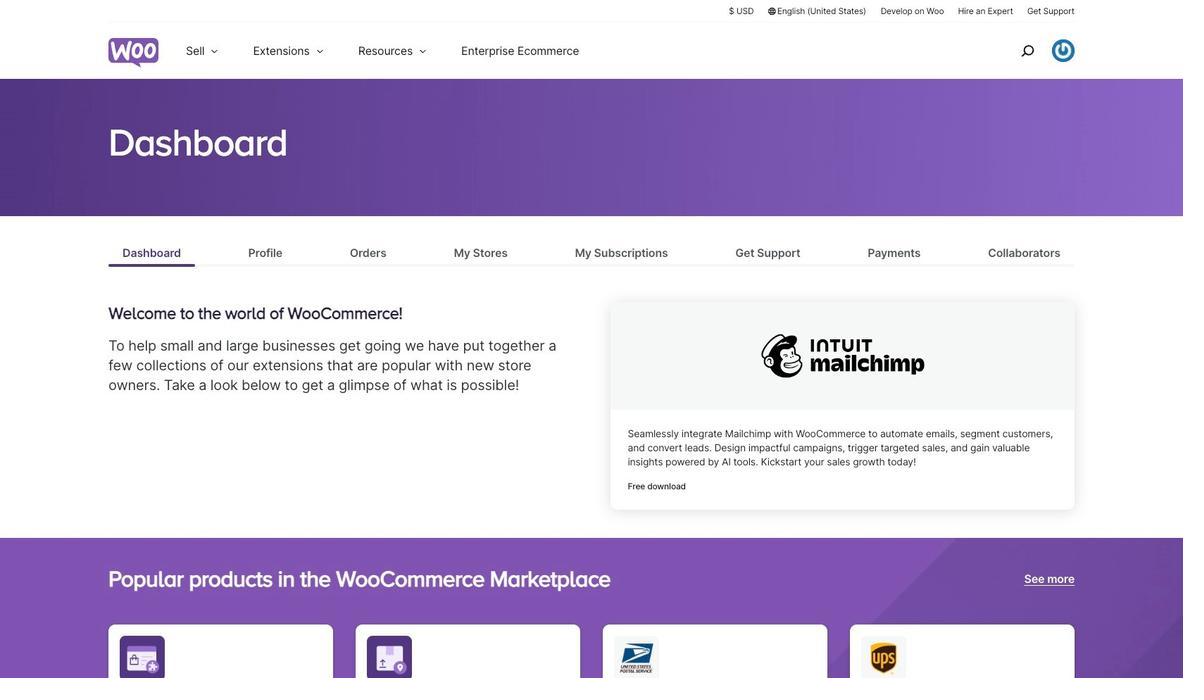 Task type: locate. For each thing, give the bounding box(es) containing it.
search image
[[1017, 39, 1039, 62]]



Task type: describe. For each thing, give the bounding box(es) containing it.
open account menu image
[[1053, 39, 1075, 62]]

service navigation menu element
[[992, 28, 1075, 74]]



Task type: vqa. For each thing, say whether or not it's contained in the screenshot.
SEARCH icon
yes



